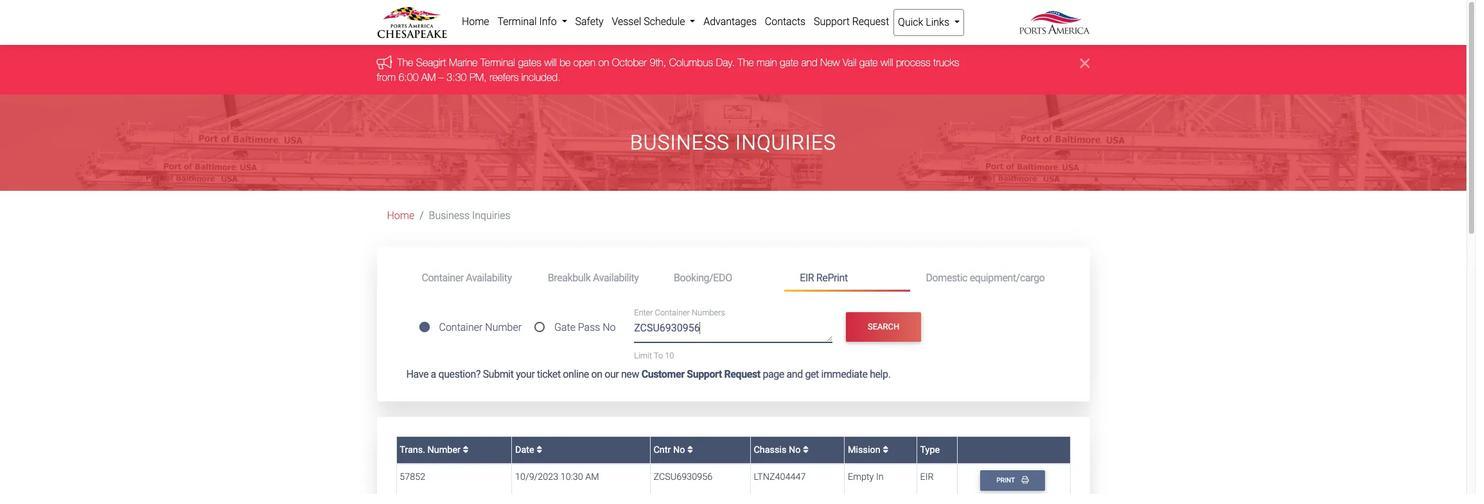 Task type: describe. For each thing, give the bounding box(es) containing it.
trucks
[[934, 57, 960, 68]]

advantages
[[704, 15, 757, 28]]

type
[[921, 444, 940, 455]]

domestic equipment/cargo
[[926, 272, 1045, 284]]

eir for eir reprint
[[800, 272, 814, 284]]

sort image for chassis no
[[803, 445, 809, 454]]

booking/edo link
[[659, 266, 785, 290]]

enter container numbers
[[634, 308, 726, 318]]

terminal info
[[498, 15, 560, 28]]

vessel schedule
[[612, 15, 688, 28]]

new
[[621, 368, 640, 380]]

pass
[[578, 321, 600, 334]]

print link
[[980, 471, 1046, 491]]

on inside the seagirt marine terminal gates will be open on october 9th, columbus day. the main gate and new vail gate will process trucks from 6:00 am – 3:30 pm, reefers included.
[[599, 57, 609, 68]]

cntr no
[[654, 444, 688, 455]]

ltnz404447
[[754, 472, 806, 483]]

trans. number link
[[400, 444, 469, 455]]

in
[[877, 472, 884, 483]]

contacts
[[765, 15, 806, 28]]

sort image for mission
[[883, 445, 889, 454]]

have a question? submit your ticket online on our new customer support request page and get immediate help.
[[406, 368, 891, 380]]

print
[[997, 476, 1017, 485]]

domestic equipment/cargo link
[[911, 266, 1061, 290]]

0 horizontal spatial no
[[603, 321, 616, 334]]

reprint
[[817, 272, 848, 284]]

gates
[[518, 57, 542, 68]]

day.
[[716, 57, 735, 68]]

1 the from the left
[[397, 57, 413, 68]]

2 gate from the left
[[860, 57, 878, 68]]

cntr
[[654, 444, 671, 455]]

quick links
[[899, 16, 952, 28]]

booking/edo
[[674, 272, 733, 284]]

2 will from the left
[[881, 57, 894, 68]]

terminal info link
[[494, 9, 571, 35]]

container number
[[439, 321, 522, 334]]

the seagirt marine terminal gates will be open on october 9th, columbus day. the main gate and new vail gate will process trucks from 6:00 am – 3:30 pm, reefers included. alert
[[0, 45, 1467, 95]]

october
[[612, 57, 647, 68]]

equipment/cargo
[[970, 272, 1045, 284]]

chassis
[[754, 444, 787, 455]]

domestic
[[926, 272, 968, 284]]

marine
[[449, 57, 478, 68]]

search button
[[846, 312, 922, 342]]

seagirt
[[416, 57, 446, 68]]

1 gate from the left
[[780, 57, 799, 68]]

print image
[[1022, 476, 1029, 484]]

open
[[574, 57, 596, 68]]

1 horizontal spatial inquiries
[[736, 130, 837, 155]]

vessel schedule link
[[608, 9, 700, 35]]

customer
[[642, 368, 685, 380]]

gate
[[555, 321, 576, 334]]

links
[[926, 16, 950, 28]]

eir reprint
[[800, 272, 848, 284]]

schedule
[[644, 15, 685, 28]]

number for trans. number
[[428, 444, 461, 455]]

limit
[[634, 351, 652, 360]]

6:00
[[399, 71, 419, 83]]

9th,
[[650, 57, 667, 68]]

chassis no link
[[754, 444, 809, 455]]

3:30
[[447, 71, 467, 83]]

quick links link
[[894, 9, 965, 36]]

no for chassis no
[[789, 444, 801, 455]]

quick
[[899, 16, 924, 28]]

safety link
[[571, 9, 608, 35]]

process
[[896, 57, 931, 68]]

10/9/2023 10:30 am
[[515, 472, 599, 483]]

the seagirt marine terminal gates will be open on october 9th, columbus day. the main gate and new vail gate will process trucks from 6:00 am – 3:30 pm, reefers included. link
[[377, 57, 960, 83]]

1 horizontal spatial support
[[814, 15, 850, 28]]

sort image
[[537, 445, 543, 454]]

help.
[[870, 368, 891, 380]]

10/9/2023
[[515, 472, 559, 483]]

1 horizontal spatial home link
[[458, 9, 494, 35]]

support request link
[[810, 9, 894, 35]]

close image
[[1081, 56, 1090, 71]]

to
[[654, 351, 663, 360]]

57852
[[400, 472, 426, 483]]

mission link
[[848, 444, 889, 455]]

vail
[[843, 57, 857, 68]]

mission
[[848, 444, 883, 455]]

search
[[868, 322, 900, 332]]

ticket
[[537, 368, 561, 380]]

empty
[[848, 472, 874, 483]]

cntr no link
[[654, 444, 693, 455]]

a
[[431, 368, 436, 380]]

chassis no
[[754, 444, 803, 455]]

availability for container availability
[[466, 272, 512, 284]]

pm,
[[470, 71, 487, 83]]

–
[[439, 71, 444, 83]]

our
[[605, 368, 619, 380]]

0 horizontal spatial business inquiries
[[429, 210, 511, 222]]



Task type: locate. For each thing, give the bounding box(es) containing it.
info
[[539, 15, 557, 28]]

home for rightmost home link
[[462, 15, 489, 28]]

advantages link
[[700, 9, 761, 35]]

gate right the vail
[[860, 57, 878, 68]]

2 horizontal spatial no
[[789, 444, 801, 455]]

0 horizontal spatial request
[[725, 368, 761, 380]]

on right open at the top left of page
[[599, 57, 609, 68]]

date
[[515, 444, 537, 455]]

number right trans.
[[428, 444, 461, 455]]

3 sort image from the left
[[803, 445, 809, 454]]

1 horizontal spatial request
[[853, 15, 890, 28]]

terminal left the info
[[498, 15, 537, 28]]

container up question?
[[439, 321, 483, 334]]

0 horizontal spatial eir
[[800, 272, 814, 284]]

0 horizontal spatial home
[[387, 210, 415, 222]]

am left –
[[422, 71, 436, 83]]

1 vertical spatial home link
[[387, 210, 415, 222]]

2 sort image from the left
[[688, 445, 693, 454]]

no right cntr
[[673, 444, 685, 455]]

1 horizontal spatial availability
[[593, 272, 639, 284]]

zcsu6930956
[[654, 472, 713, 483]]

home link
[[458, 9, 494, 35], [387, 210, 415, 222]]

Enter Container Numbers text field
[[634, 321, 833, 342]]

1 vertical spatial business
[[429, 210, 470, 222]]

container availability link
[[406, 266, 533, 290]]

am right 10:30
[[586, 472, 599, 483]]

container right enter
[[655, 308, 690, 318]]

from
[[377, 71, 396, 83]]

sort image right chassis
[[803, 445, 809, 454]]

0 vertical spatial home
[[462, 15, 489, 28]]

0 vertical spatial business
[[630, 130, 730, 155]]

will left be
[[545, 57, 557, 68]]

1 horizontal spatial gate
[[860, 57, 878, 68]]

eir reprint link
[[785, 266, 911, 292]]

number
[[485, 321, 522, 334], [428, 444, 461, 455]]

sort image inside cntr no link
[[688, 445, 693, 454]]

sort image right cntr
[[688, 445, 693, 454]]

0 vertical spatial terminal
[[498, 15, 537, 28]]

1 vertical spatial and
[[787, 368, 803, 380]]

contacts link
[[761, 9, 810, 35]]

support request
[[814, 15, 890, 28]]

business inquiries
[[630, 130, 837, 155], [429, 210, 511, 222]]

submit
[[483, 368, 514, 380]]

on left our
[[592, 368, 603, 380]]

1 will from the left
[[545, 57, 557, 68]]

numbers
[[692, 308, 726, 318]]

sort image right trans.
[[463, 445, 469, 454]]

no right pass
[[603, 321, 616, 334]]

and inside the seagirt marine terminal gates will be open on october 9th, columbus day. the main gate and new vail gate will process trucks from 6:00 am – 3:30 pm, reefers included.
[[802, 57, 818, 68]]

0 horizontal spatial the
[[397, 57, 413, 68]]

10
[[665, 351, 674, 360]]

your
[[516, 368, 535, 380]]

breakbulk
[[548, 272, 591, 284]]

0 vertical spatial on
[[599, 57, 609, 68]]

1 vertical spatial eir
[[921, 472, 934, 483]]

4 sort image from the left
[[883, 445, 889, 454]]

0 horizontal spatial availability
[[466, 272, 512, 284]]

container for container availability
[[422, 272, 464, 284]]

number for container number
[[485, 321, 522, 334]]

trans. number
[[400, 444, 463, 455]]

container up container number
[[422, 272, 464, 284]]

1 vertical spatial inquiries
[[472, 210, 511, 222]]

terminal inside the seagirt marine terminal gates will be open on october 9th, columbus day. the main gate and new vail gate will process trucks from 6:00 am – 3:30 pm, reefers included.
[[481, 57, 515, 68]]

0 vertical spatial request
[[853, 15, 890, 28]]

eir down type
[[921, 472, 934, 483]]

have
[[406, 368, 429, 380]]

2 vertical spatial container
[[439, 321, 483, 334]]

question?
[[439, 368, 481, 380]]

request left page
[[725, 368, 761, 380]]

1 horizontal spatial am
[[586, 472, 599, 483]]

trans.
[[400, 444, 425, 455]]

container availability
[[422, 272, 512, 284]]

0 horizontal spatial am
[[422, 71, 436, 83]]

2 availability from the left
[[593, 272, 639, 284]]

request
[[853, 15, 890, 28], [725, 368, 761, 380]]

request inside support request link
[[853, 15, 890, 28]]

0 horizontal spatial support
[[687, 368, 722, 380]]

1 vertical spatial on
[[592, 368, 603, 380]]

eir for eir
[[921, 472, 934, 483]]

1 vertical spatial support
[[687, 368, 722, 380]]

sort image inside mission "link"
[[883, 445, 889, 454]]

support up new
[[814, 15, 850, 28]]

1 horizontal spatial no
[[673, 444, 685, 455]]

0 vertical spatial inquiries
[[736, 130, 837, 155]]

1 horizontal spatial business inquiries
[[630, 130, 837, 155]]

business
[[630, 130, 730, 155], [429, 210, 470, 222]]

1 vertical spatial home
[[387, 210, 415, 222]]

am inside the seagirt marine terminal gates will be open on october 9th, columbus day. the main gate and new vail gate will process trucks from 6:00 am – 3:30 pm, reefers included.
[[422, 71, 436, 83]]

1 vertical spatial request
[[725, 368, 761, 380]]

1 sort image from the left
[[463, 445, 469, 454]]

1 vertical spatial am
[[586, 472, 599, 483]]

the right day.
[[738, 57, 754, 68]]

page
[[763, 368, 785, 380]]

immediate
[[822, 368, 868, 380]]

no
[[603, 321, 616, 334], [673, 444, 685, 455], [789, 444, 801, 455]]

reefers
[[490, 71, 519, 83]]

0 horizontal spatial inquiries
[[472, 210, 511, 222]]

1 horizontal spatial home
[[462, 15, 489, 28]]

availability up enter
[[593, 272, 639, 284]]

gate right the main
[[780, 57, 799, 68]]

eir left 'reprint'
[[800, 272, 814, 284]]

support
[[814, 15, 850, 28], [687, 368, 722, 380]]

online
[[563, 368, 589, 380]]

1 horizontal spatial the
[[738, 57, 754, 68]]

vessel
[[612, 15, 642, 28]]

2 the from the left
[[738, 57, 754, 68]]

0 horizontal spatial will
[[545, 57, 557, 68]]

container
[[422, 272, 464, 284], [655, 308, 690, 318], [439, 321, 483, 334]]

0 vertical spatial support
[[814, 15, 850, 28]]

main
[[757, 57, 777, 68]]

empty in
[[848, 472, 884, 483]]

terminal
[[498, 15, 537, 28], [481, 57, 515, 68]]

safety
[[576, 15, 604, 28]]

sort image inside trans. number link
[[463, 445, 469, 454]]

and left new
[[802, 57, 818, 68]]

no right chassis
[[789, 444, 801, 455]]

1 horizontal spatial eir
[[921, 472, 934, 483]]

gate pass no
[[555, 321, 616, 334]]

0 vertical spatial business inquiries
[[630, 130, 837, 155]]

0 vertical spatial am
[[422, 71, 436, 83]]

sort image up in
[[883, 445, 889, 454]]

eir
[[800, 272, 814, 284], [921, 472, 934, 483]]

breakbulk availability link
[[533, 266, 659, 290]]

0 vertical spatial eir
[[800, 272, 814, 284]]

0 vertical spatial container
[[422, 272, 464, 284]]

sort image for trans. number
[[463, 445, 469, 454]]

0 horizontal spatial home link
[[387, 210, 415, 222]]

and left get on the bottom of the page
[[787, 368, 803, 380]]

sort image for cntr no
[[688, 445, 693, 454]]

home
[[462, 15, 489, 28], [387, 210, 415, 222]]

enter
[[634, 308, 653, 318]]

0 horizontal spatial gate
[[780, 57, 799, 68]]

10:30
[[561, 472, 583, 483]]

will left the process
[[881, 57, 894, 68]]

1 vertical spatial terminal
[[481, 57, 515, 68]]

container for container number
[[439, 321, 483, 334]]

date link
[[515, 444, 543, 455]]

and
[[802, 57, 818, 68], [787, 368, 803, 380]]

customer support request link
[[642, 368, 761, 380]]

be
[[560, 57, 571, 68]]

will
[[545, 57, 557, 68], [881, 57, 894, 68]]

1 vertical spatial business inquiries
[[429, 210, 511, 222]]

availability for breakbulk availability
[[593, 272, 639, 284]]

availability up container number
[[466, 272, 512, 284]]

request left quick
[[853, 15, 890, 28]]

0 vertical spatial number
[[485, 321, 522, 334]]

0 vertical spatial home link
[[458, 9, 494, 35]]

bullhorn image
[[377, 55, 397, 69]]

am
[[422, 71, 436, 83], [586, 472, 599, 483]]

get
[[806, 368, 819, 380]]

1 horizontal spatial will
[[881, 57, 894, 68]]

0 horizontal spatial number
[[428, 444, 461, 455]]

sort image inside chassis no link
[[803, 445, 809, 454]]

terminal up the reefers
[[481, 57, 515, 68]]

1 availability from the left
[[466, 272, 512, 284]]

breakbulk availability
[[548, 272, 639, 284]]

1 horizontal spatial business
[[630, 130, 730, 155]]

number up submit
[[485, 321, 522, 334]]

0 horizontal spatial business
[[429, 210, 470, 222]]

support right the customer
[[687, 368, 722, 380]]

no for cntr no
[[673, 444, 685, 455]]

columbus
[[669, 57, 714, 68]]

1 horizontal spatial number
[[485, 321, 522, 334]]

1 vertical spatial container
[[655, 308, 690, 318]]

sort image
[[463, 445, 469, 454], [688, 445, 693, 454], [803, 445, 809, 454], [883, 445, 889, 454]]

home for home link to the bottom
[[387, 210, 415, 222]]

new
[[821, 57, 840, 68]]

inquiries
[[736, 130, 837, 155], [472, 210, 511, 222]]

1 vertical spatial number
[[428, 444, 461, 455]]

0 vertical spatial and
[[802, 57, 818, 68]]

the up 6:00
[[397, 57, 413, 68]]

the seagirt marine terminal gates will be open on october 9th, columbus day. the main gate and new vail gate will process trucks from 6:00 am – 3:30 pm, reefers included.
[[377, 57, 960, 83]]

limit to 10
[[634, 351, 674, 360]]



Task type: vqa. For each thing, say whether or not it's contained in the screenshot.
the bottommost "New"
no



